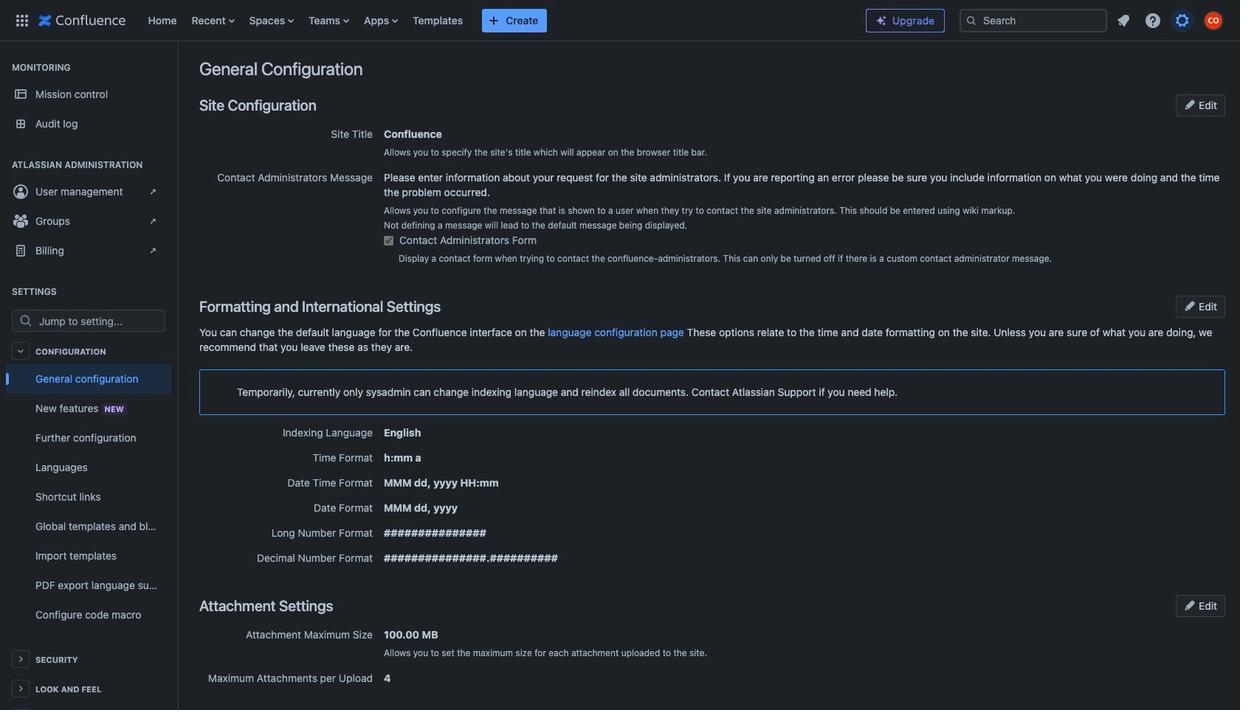 Task type: locate. For each thing, give the bounding box(es) containing it.
global element
[[9, 0, 854, 41]]

None search field
[[960, 8, 1107, 32]]

region
[[6, 365, 171, 631]]

small image
[[1184, 99, 1196, 111], [1184, 600, 1196, 612]]

1 horizontal spatial list
[[1110, 7, 1231, 34]]

None checkbox
[[384, 236, 394, 245]]

0 horizontal spatial list
[[141, 0, 854, 41]]

list
[[141, 0, 854, 41], [1110, 7, 1231, 34]]

confluence image
[[38, 11, 126, 29], [38, 11, 126, 29]]

list for 'appswitcher icon'
[[141, 0, 854, 41]]

Search field
[[960, 8, 1107, 32]]

1 vertical spatial small image
[[1184, 600, 1196, 612]]

0 vertical spatial small image
[[1184, 99, 1196, 111]]

Settings Search field
[[35, 311, 165, 331]]

main content
[[177, 41, 1240, 56]]

premium image
[[876, 15, 887, 27]]

banner
[[0, 0, 1240, 44]]

list for premium image
[[1110, 7, 1231, 34]]



Task type: vqa. For each thing, say whether or not it's contained in the screenshot.
APPSWITCHER ICON
yes



Task type: describe. For each thing, give the bounding box(es) containing it.
2 small image from the top
[[1184, 600, 1196, 612]]

small image
[[1184, 300, 1196, 312]]

collapse sidebar image
[[161, 49, 193, 78]]

help icon image
[[1144, 11, 1162, 29]]

appswitcher icon image
[[13, 11, 31, 29]]

1 small image from the top
[[1184, 99, 1196, 111]]

search image
[[966, 14, 978, 26]]

settings icon image
[[1174, 11, 1192, 29]]

notification icon image
[[1115, 11, 1133, 29]]



